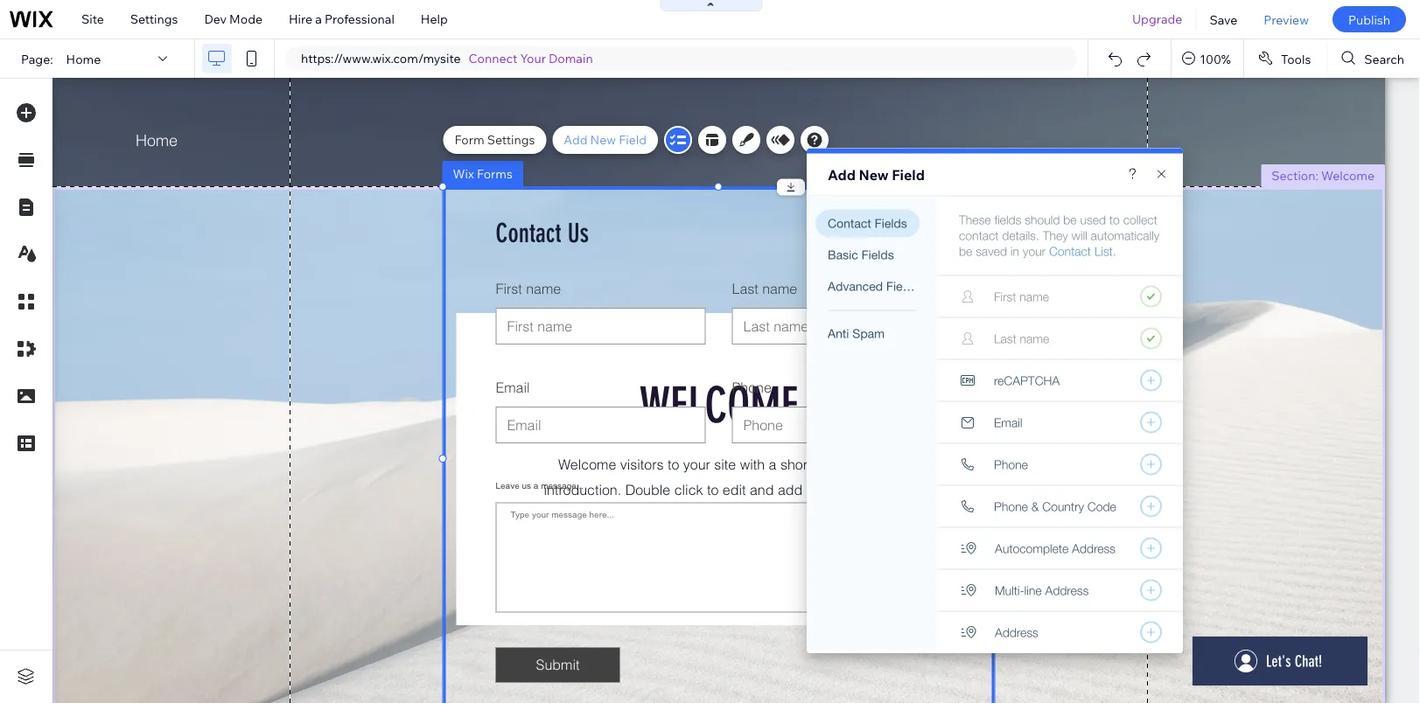 Task type: describe. For each thing, give the bounding box(es) containing it.
dev mode
[[204, 11, 263, 27]]

https://www.wix.com/mysite
[[301, 51, 461, 66]]

preview
[[1264, 12, 1309, 27]]

search
[[1365, 51, 1405, 66]]

0 vertical spatial settings
[[130, 11, 178, 27]]

tools button
[[1245, 39, 1327, 78]]

1 vertical spatial field
[[892, 166, 925, 183]]

your
[[520, 51, 546, 66]]

preview button
[[1251, 0, 1323, 39]]

1 horizontal spatial add
[[828, 166, 856, 183]]

save button
[[1197, 0, 1251, 39]]

publish button
[[1333, 6, 1407, 32]]

https://www.wix.com/mysite connect your domain
[[301, 51, 593, 66]]

domain
[[549, 51, 593, 66]]

site
[[81, 11, 104, 27]]

a
[[315, 11, 322, 27]]

0 horizontal spatial new
[[591, 132, 616, 147]]

1 horizontal spatial new
[[859, 166, 889, 183]]

home
[[66, 51, 101, 66]]

search button
[[1328, 39, 1421, 78]]

tools
[[1281, 51, 1312, 66]]

wix forms
[[453, 166, 513, 182]]

mode
[[229, 11, 263, 27]]

form
[[455, 132, 485, 147]]

section:
[[1272, 168, 1319, 183]]

professional
[[325, 11, 395, 27]]

form settings
[[455, 132, 535, 147]]

welcome
[[1322, 168, 1375, 183]]

forms
[[477, 166, 513, 182]]

hire
[[289, 11, 313, 27]]



Task type: vqa. For each thing, say whether or not it's contained in the screenshot.
bottom the "settings"
yes



Task type: locate. For each thing, give the bounding box(es) containing it.
1 horizontal spatial settings
[[487, 132, 535, 147]]

dev
[[204, 11, 227, 27]]

1 vertical spatial settings
[[487, 132, 535, 147]]

0 vertical spatial field
[[619, 132, 647, 147]]

100% button
[[1172, 39, 1244, 78]]

wix
[[453, 166, 474, 182]]

1 horizontal spatial add new field
[[828, 166, 925, 183]]

0 vertical spatial new
[[591, 132, 616, 147]]

0 horizontal spatial field
[[619, 132, 647, 147]]

help
[[421, 11, 448, 27]]

1 vertical spatial add new field
[[828, 166, 925, 183]]

new
[[591, 132, 616, 147], [859, 166, 889, 183]]

publish
[[1349, 12, 1391, 27]]

connect
[[469, 51, 518, 66]]

0 horizontal spatial settings
[[130, 11, 178, 27]]

1 vertical spatial add
[[828, 166, 856, 183]]

save
[[1210, 12, 1238, 27]]

0 horizontal spatial add
[[564, 132, 588, 147]]

1 horizontal spatial field
[[892, 166, 925, 183]]

hire a professional
[[289, 11, 395, 27]]

0 vertical spatial add
[[564, 132, 588, 147]]

add new field
[[564, 132, 647, 147], [828, 166, 925, 183]]

100%
[[1200, 51, 1232, 66]]

settings up forms on the top of the page
[[487, 132, 535, 147]]

0 horizontal spatial add new field
[[564, 132, 647, 147]]

field
[[619, 132, 647, 147], [892, 166, 925, 183]]

settings left dev
[[130, 11, 178, 27]]

upgrade
[[1133, 11, 1183, 27]]

add
[[564, 132, 588, 147], [828, 166, 856, 183]]

section: welcome
[[1272, 168, 1375, 183]]

0 vertical spatial add new field
[[564, 132, 647, 147]]

settings
[[130, 11, 178, 27], [487, 132, 535, 147]]

1 vertical spatial new
[[859, 166, 889, 183]]



